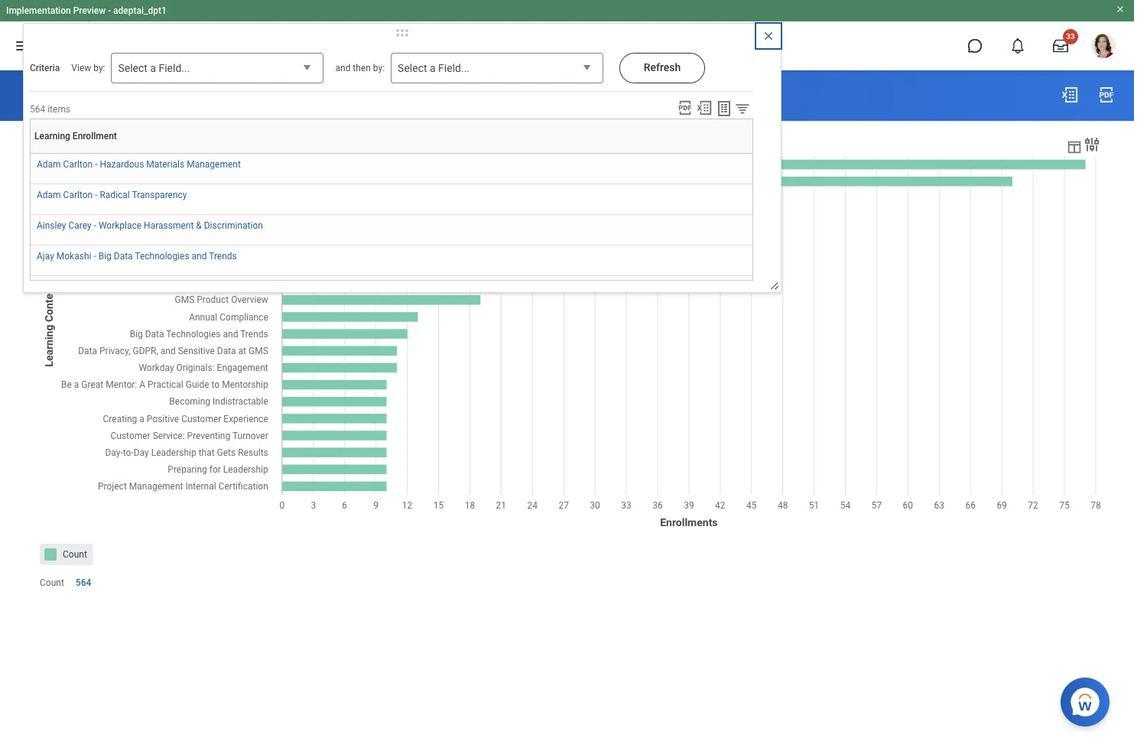Task type: describe. For each thing, give the bounding box(es) containing it.
view printable version (pdf) image
[[1098, 86, 1116, 104]]

items
[[48, 104, 70, 114]]

success
[[211, 281, 245, 292]]

2 select a field... button from the left
[[391, 53, 604, 84]]

ainsley carey - workplace harassment & discrimination link
[[37, 217, 263, 231]]

count
[[40, 577, 64, 588]]

content
[[191, 87, 245, 105]]

most popular learning content
[[31, 87, 245, 105]]

adam for adam carlton - radical transparency
[[37, 190, 61, 200]]

refresh button
[[620, 53, 705, 83]]

mokashi for big
[[56, 251, 91, 262]]

service:
[[141, 281, 173, 292]]

564 for 564 items
[[30, 104, 45, 114]]

adam for adam carlton - hazardous materials management
[[37, 159, 61, 170]]

management
[[187, 159, 241, 170]]

33 button
[[1044, 29, 1078, 63]]

close environment banner image
[[1116, 5, 1125, 14]]

justify image
[[14, 37, 32, 55]]

search image
[[379, 37, 398, 55]]

mokashi for customer
[[56, 281, 91, 292]]

implementation
[[6, 5, 71, 16]]

and then by:
[[335, 63, 385, 73]]

0 horizontal spatial export to excel image
[[696, 99, 713, 116]]

profile logan mcneil image
[[1091, 34, 1116, 61]]

export to worksheets image
[[715, 99, 733, 118]]

view printable version (pdf) image
[[677, 99, 694, 116]]

select to filter grid data image
[[734, 100, 751, 116]]

carlton for hazardous
[[63, 159, 93, 170]]

- for customer
[[94, 281, 96, 292]]

33
[[1066, 32, 1075, 41]]

notifications large image
[[1010, 38, 1026, 54]]

learning enrollment
[[34, 131, 117, 141]]

ajay mokashi - customer service: a key to success link
[[37, 278, 245, 292]]

materials
[[146, 159, 184, 170]]

and inside "link"
[[192, 251, 207, 262]]

&
[[196, 220, 202, 231]]

view by:
[[71, 63, 105, 73]]

field... for second 'select a field...' popup button from left
[[438, 62, 470, 74]]

ajay mokashi - customer service: a key to success
[[37, 281, 245, 292]]

most
[[31, 87, 66, 105]]

learning inside main content
[[127, 87, 187, 105]]

move modal image
[[387, 24, 418, 42]]

implementation preview -   adeptai_dpt1
[[6, 5, 167, 16]]

ajay mokashi - big data technologies and trends
[[37, 251, 237, 262]]

adam carlton - hazardous materials management
[[37, 159, 241, 170]]

implementation preview -   adeptai_dpt1 banner
[[0, 0, 1134, 70]]

carlton for radical
[[63, 190, 93, 200]]

adeptai_dpt1
[[113, 5, 167, 16]]

workplace
[[99, 220, 142, 231]]

hazardous
[[100, 159, 144, 170]]

ajay for ajay mokashi - big data technologies and trends
[[37, 251, 54, 262]]



Task type: locate. For each thing, give the bounding box(es) containing it.
transparency
[[132, 190, 187, 200]]

refresh
[[644, 61, 681, 73]]

0 vertical spatial learning
[[127, 87, 187, 105]]

1 a from the left
[[150, 62, 156, 74]]

select a field... button
[[111, 53, 324, 84], [391, 53, 604, 84]]

ajay for ajay mokashi - customer service: a key to success
[[37, 281, 54, 292]]

1 vertical spatial mokashi
[[56, 281, 91, 292]]

1 horizontal spatial select a field... button
[[391, 53, 604, 84]]

carlton down learning enrollment
[[63, 159, 93, 170]]

- right preview
[[108, 5, 111, 16]]

- right carey
[[94, 220, 96, 231]]

field... for first 'select a field...' popup button
[[159, 62, 190, 74]]

1 select from the left
[[118, 62, 148, 74]]

1 select a field... button from the left
[[111, 53, 324, 84]]

close image
[[763, 30, 775, 42]]

a
[[175, 281, 181, 292]]

enrollment
[[73, 131, 117, 141]]

2 by: from the left
[[373, 63, 385, 73]]

0 horizontal spatial field...
[[159, 62, 190, 74]]

- for adeptai_dpt1
[[108, 5, 111, 16]]

2 select a field... from the left
[[398, 62, 470, 74]]

- for radical
[[95, 190, 98, 200]]

- left 'hazardous'
[[95, 159, 98, 170]]

0 horizontal spatial and
[[192, 251, 207, 262]]

toolbar
[[672, 99, 753, 119]]

mokashi left the customer
[[56, 281, 91, 292]]

- left the big
[[94, 251, 96, 262]]

- for big
[[94, 251, 96, 262]]

- for workplace
[[94, 220, 96, 231]]

1 horizontal spatial by:
[[373, 63, 385, 73]]

0 vertical spatial 564
[[30, 104, 45, 114]]

select a field...
[[118, 62, 190, 74], [398, 62, 470, 74]]

select a field... up most popular learning content link
[[118, 62, 190, 74]]

564 button
[[76, 576, 94, 589]]

preview
[[73, 5, 106, 16]]

learning
[[127, 87, 187, 105], [34, 131, 70, 141]]

0 vertical spatial mokashi
[[56, 251, 91, 262]]

- left radical
[[95, 190, 98, 200]]

- for hazardous
[[95, 159, 98, 170]]

and left trends at the top of page
[[192, 251, 207, 262]]

export to excel image left view printable version (pdf) image
[[1061, 86, 1079, 104]]

adam
[[37, 159, 61, 170], [37, 190, 61, 200]]

data
[[114, 251, 133, 262]]

learning right popular
[[127, 87, 187, 105]]

adam carlton - radical transparency
[[37, 190, 187, 200]]

big
[[98, 251, 112, 262]]

564
[[30, 104, 45, 114], [76, 577, 91, 588]]

and left then
[[335, 63, 351, 73]]

adam carlton - hazardous materials management link
[[37, 156, 241, 170]]

1 horizontal spatial learning
[[127, 87, 187, 105]]

export to excel image right view printable version (pdf) icon
[[696, 99, 713, 116]]

0 horizontal spatial select a field... button
[[111, 53, 324, 84]]

and
[[335, 63, 351, 73], [192, 251, 207, 262]]

2 field... from the left
[[438, 62, 470, 74]]

a for first 'select a field...' popup button
[[150, 62, 156, 74]]

1 adam from the top
[[37, 159, 61, 170]]

2 mokashi from the top
[[56, 281, 91, 292]]

by: right view
[[93, 63, 105, 73]]

ainsley
[[37, 220, 66, 231]]

1 horizontal spatial select a field...
[[398, 62, 470, 74]]

1 horizontal spatial select
[[398, 62, 427, 74]]

a
[[150, 62, 156, 74], [430, 62, 436, 74]]

2 select from the left
[[398, 62, 427, 74]]

most popular learning content main content
[[0, 70, 1134, 621]]

1 vertical spatial carlton
[[63, 190, 93, 200]]

0 vertical spatial adam
[[37, 159, 61, 170]]

select down "move modal" icon
[[398, 62, 427, 74]]

carey
[[68, 220, 92, 231]]

0 horizontal spatial select a field...
[[118, 62, 190, 74]]

technologies
[[135, 251, 189, 262]]

customer
[[98, 281, 138, 292]]

1 mokashi from the top
[[56, 251, 91, 262]]

564 inside dropdown button
[[76, 577, 91, 588]]

2 adam from the top
[[37, 190, 61, 200]]

ajay inside "link"
[[37, 251, 54, 262]]

inbox large image
[[1053, 38, 1068, 54]]

resize modal image
[[769, 281, 781, 292]]

1 horizontal spatial a
[[430, 62, 436, 74]]

564 left items
[[30, 104, 45, 114]]

mokashi left the big
[[56, 251, 91, 262]]

carlton up carey
[[63, 190, 93, 200]]

key
[[183, 281, 198, 292]]

then
[[353, 63, 371, 73]]

select a field... down "move modal" icon
[[398, 62, 470, 74]]

radical
[[100, 190, 130, 200]]

mokashi
[[56, 251, 91, 262], [56, 281, 91, 292]]

1 by: from the left
[[93, 63, 105, 73]]

ainsley carey - workplace harassment & discrimination
[[37, 220, 263, 231]]

harassment
[[144, 220, 194, 231]]

1 vertical spatial adam
[[37, 190, 61, 200]]

2 carlton from the top
[[63, 190, 93, 200]]

- inside banner
[[108, 5, 111, 16]]

0 horizontal spatial by:
[[93, 63, 105, 73]]

mokashi inside "link"
[[56, 251, 91, 262]]

a up most popular learning content link
[[150, 62, 156, 74]]

0 horizontal spatial a
[[150, 62, 156, 74]]

1 vertical spatial and
[[192, 251, 207, 262]]

564 items
[[30, 104, 70, 114]]

0 vertical spatial ajay
[[37, 251, 54, 262]]

configure and view chart data image
[[1083, 135, 1101, 154], [1066, 138, 1083, 155]]

0 horizontal spatial select
[[118, 62, 148, 74]]

0 horizontal spatial learning
[[34, 131, 70, 141]]

-
[[108, 5, 111, 16], [95, 159, 98, 170], [95, 190, 98, 200], [94, 220, 96, 231], [94, 251, 96, 262], [94, 281, 96, 292]]

1 vertical spatial learning
[[34, 131, 70, 141]]

1 vertical spatial 564
[[76, 577, 91, 588]]

1 horizontal spatial export to excel image
[[1061, 86, 1079, 104]]

adam down learning enrollment
[[37, 159, 61, 170]]

1 horizontal spatial and
[[335, 63, 351, 73]]

1 ajay from the top
[[37, 251, 54, 262]]

a right then
[[430, 62, 436, 74]]

select for first 'select a field...' popup button
[[118, 62, 148, 74]]

1 horizontal spatial field...
[[438, 62, 470, 74]]

popular
[[69, 87, 123, 105]]

most popular learning content link
[[31, 87, 245, 105]]

- inside "link"
[[94, 251, 96, 262]]

criteria
[[30, 63, 60, 73]]

1 vertical spatial ajay
[[37, 281, 54, 292]]

564 right count
[[76, 577, 91, 588]]

ajay
[[37, 251, 54, 262], [37, 281, 54, 292]]

by: right then
[[373, 63, 385, 73]]

view
[[71, 63, 91, 73]]

0 horizontal spatial 564
[[30, 104, 45, 114]]

to
[[200, 281, 208, 292]]

field...
[[159, 62, 190, 74], [438, 62, 470, 74]]

by:
[[93, 63, 105, 73], [373, 63, 385, 73]]

1 field... from the left
[[159, 62, 190, 74]]

0 vertical spatial carlton
[[63, 159, 93, 170]]

learning enrollment button
[[34, 131, 749, 141]]

adam carlton - radical transparency link
[[37, 187, 187, 200]]

2 ajay from the top
[[37, 281, 54, 292]]

carlton
[[63, 159, 93, 170], [63, 190, 93, 200]]

select for second 'select a field...' popup button from left
[[398, 62, 427, 74]]

2 a from the left
[[430, 62, 436, 74]]

a for second 'select a field...' popup button from left
[[430, 62, 436, 74]]

learning down 564 items
[[34, 131, 70, 141]]

0 vertical spatial and
[[335, 63, 351, 73]]

ajay mokashi - big data technologies and trends link
[[37, 248, 237, 262]]

select up most popular learning content link
[[118, 62, 148, 74]]

1 select a field... from the left
[[118, 62, 190, 74]]

adam up ainsley
[[37, 190, 61, 200]]

trends
[[209, 251, 237, 262]]

discrimination
[[204, 220, 263, 231]]

select
[[118, 62, 148, 74], [398, 62, 427, 74]]

564 for 564
[[76, 577, 91, 588]]

1 horizontal spatial 564
[[76, 577, 91, 588]]

1 carlton from the top
[[63, 159, 93, 170]]

export to excel image
[[1061, 86, 1079, 104], [696, 99, 713, 116]]

- left the customer
[[94, 281, 96, 292]]



Task type: vqa. For each thing, say whether or not it's contained in the screenshot.
Get for Get Feedback on Self
no



